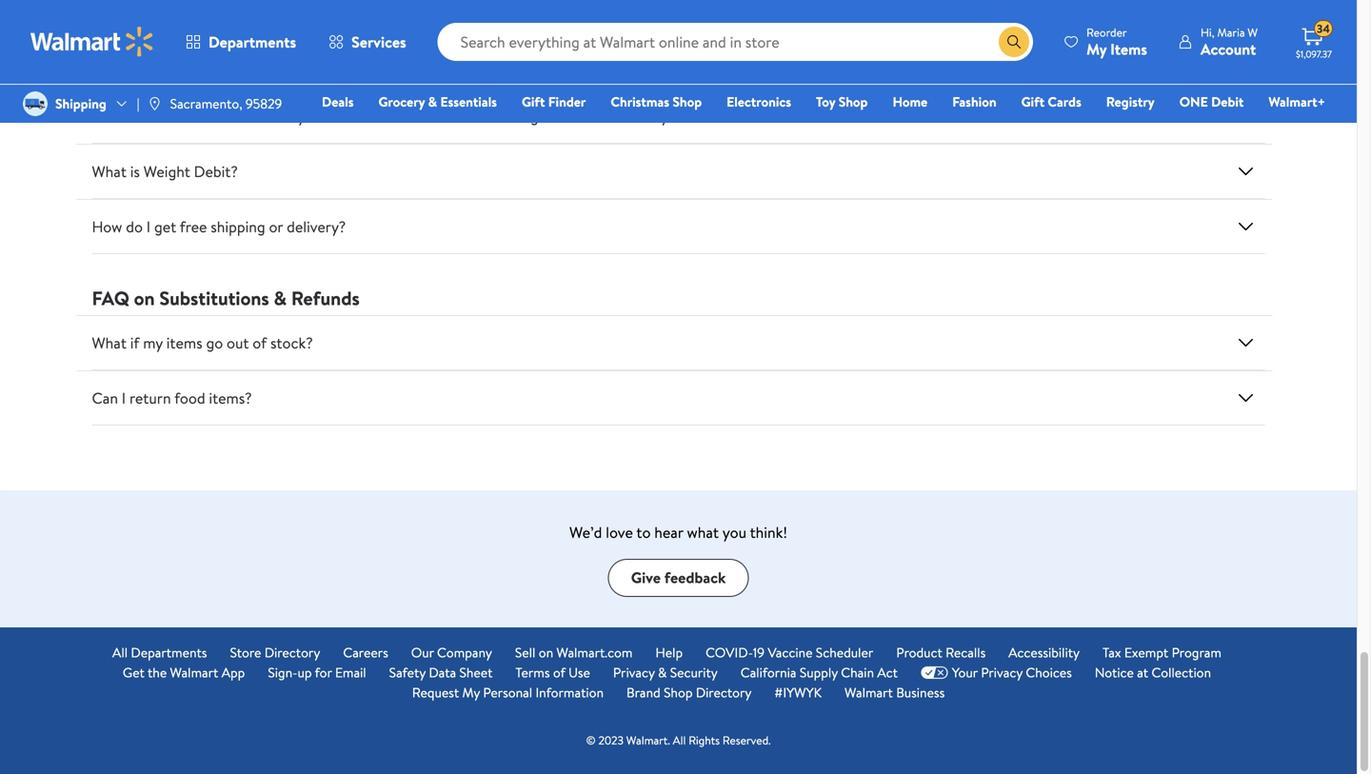 Task type: vqa. For each thing, say whether or not it's contained in the screenshot.
How do I get free shipping or delivery?
yes



Task type: describe. For each thing, give the bounding box(es) containing it.
on for sell
[[539, 643, 553, 662]]

faq on substitutions  & refunds
[[92, 285, 360, 311]]

christmas shop link
[[602, 91, 711, 112]]

use
[[569, 663, 590, 682]]

how
[[92, 216, 122, 237]]

1 horizontal spatial to
[[590, 106, 604, 127]]

cover
[[608, 106, 645, 127]]

the for get
[[148, 663, 167, 682]]

refunds
[[291, 285, 360, 311]]

& for grocery
[[428, 92, 437, 111]]

help
[[656, 643, 683, 662]]

if for my
[[130, 332, 139, 353]]

departments button
[[170, 19, 312, 65]]

tax exempt program link
[[1103, 643, 1222, 663]]

#iywyk
[[775, 683, 822, 702]]

brand
[[627, 683, 661, 702]]

2 privacy from the left
[[981, 663, 1023, 682]]

cards
[[1048, 92, 1082, 111]]

©
[[586, 732, 596, 748]]

food
[[174, 388, 205, 408]]

95829
[[246, 94, 282, 113]]

gift cards
[[1021, 92, 1082, 111]]

sacramento,
[[170, 94, 242, 113]]

can i pay for the delivery using snap funds?
[[92, 50, 383, 71]]

#iywyk link
[[775, 683, 822, 703]]

 image for shipping
[[23, 91, 48, 116]]

we'd love to hear what you think!
[[570, 522, 788, 543]]

sell on walmart.com link
[[515, 643, 633, 663]]

grocery & essentials link
[[370, 91, 506, 112]]

departments inside dropdown button
[[209, 31, 296, 52]]

2 horizontal spatial to
[[637, 522, 651, 543]]

what for what if i don't want to use all my snap benefits or don't have enough funds to cover my order balance?
[[92, 106, 127, 127]]

0 vertical spatial directory
[[265, 643, 320, 662]]

have
[[463, 106, 494, 127]]

go
[[206, 332, 223, 353]]

1 vertical spatial snap
[[309, 106, 347, 127]]

personal
[[483, 683, 532, 702]]

chain
[[841, 663, 874, 682]]

all departments link
[[112, 643, 207, 663]]

one
[[1180, 92, 1208, 111]]

shop for toy
[[839, 92, 868, 111]]

vaccine
[[768, 643, 813, 662]]

services
[[351, 31, 406, 52]]

how do i get free shipping or delivery?
[[92, 216, 346, 237]]

delivery?
[[287, 216, 346, 237]]

can for can i pay for the delivery using snap funds?
[[92, 50, 118, 71]]

 image for sacramento, 95829
[[147, 96, 163, 111]]

christmas
[[611, 92, 670, 111]]

© 2023 walmart. all rights reserved.
[[586, 732, 771, 748]]

what if my items go out of stock? image
[[1235, 331, 1258, 354]]

reserved.
[[723, 732, 771, 748]]

feedback
[[665, 567, 726, 588]]

information
[[536, 683, 604, 702]]

accessibility link
[[1009, 643, 1080, 663]]

1 horizontal spatial or
[[408, 106, 423, 127]]

1 privacy from the left
[[613, 663, 655, 682]]

safety
[[389, 663, 426, 682]]

california supply chain act link
[[741, 663, 898, 683]]

pay
[[129, 50, 152, 71]]

up
[[298, 663, 312, 682]]

christmas shop
[[611, 92, 702, 111]]

we'd
[[570, 522, 602, 543]]

items
[[1111, 39, 1148, 60]]

covid-19 vaccine scheduler
[[706, 643, 874, 662]]

2023
[[599, 732, 624, 748]]

give feedback
[[631, 567, 726, 588]]

supply
[[800, 663, 838, 682]]

get
[[123, 663, 145, 682]]

gift for gift cards
[[1021, 92, 1045, 111]]

shipping
[[211, 216, 265, 237]]

sign-up for email link
[[268, 663, 366, 683]]

w
[[1248, 24, 1258, 40]]

your privacy choices
[[952, 663, 1072, 682]]

think!
[[750, 522, 788, 543]]

0 vertical spatial all
[[112, 643, 128, 662]]

items?
[[209, 388, 252, 408]]

electronics link
[[718, 91, 800, 112]]

sign-up for email
[[268, 663, 366, 682]]

i right |
[[143, 106, 147, 127]]

shipping
[[55, 94, 106, 113]]

product recalls link
[[896, 643, 986, 663]]

essentials
[[440, 92, 497, 111]]

privacy choices icon image
[[921, 666, 948, 679]]

funds
[[550, 106, 587, 127]]

sell on walmart.com
[[515, 643, 633, 662]]

walmart inside tax exempt program get the walmart app
[[170, 663, 218, 682]]

walmart+
[[1269, 92, 1326, 111]]

home
[[893, 92, 928, 111]]

our
[[411, 643, 434, 662]]

19
[[753, 643, 765, 662]]

act
[[877, 663, 898, 682]]

company
[[437, 643, 492, 662]]

toy shop link
[[808, 91, 877, 112]]

34
[[1317, 21, 1330, 37]]

1 vertical spatial all
[[673, 732, 686, 748]]

safety data sheet
[[389, 663, 493, 682]]

walmart+ link
[[1260, 91, 1334, 112]]

the for for
[[178, 50, 200, 71]]

walmart business link
[[845, 683, 945, 703]]

privacy & security
[[613, 663, 718, 682]]

notice at collection request my personal information
[[412, 663, 1211, 702]]

0 horizontal spatial of
[[253, 332, 267, 353]]

walmart image
[[30, 27, 154, 57]]

0 horizontal spatial to
[[223, 106, 238, 127]]

funds?
[[340, 50, 383, 71]]



Task type: locate. For each thing, give the bounding box(es) containing it.
of left use
[[553, 663, 566, 682]]

hi,
[[1201, 24, 1215, 40]]

2 can from the top
[[92, 388, 118, 408]]

give
[[631, 567, 661, 588]]

all departments
[[112, 643, 207, 662]]

0 horizontal spatial all
[[112, 643, 128, 662]]

0 vertical spatial what
[[92, 106, 127, 127]]

1 vertical spatial can
[[92, 388, 118, 408]]

app
[[222, 663, 245, 682]]

your privacy choices link
[[921, 663, 1072, 683]]

privacy
[[613, 663, 655, 682], [981, 663, 1023, 682]]

0 horizontal spatial  image
[[23, 91, 48, 116]]

reorder my items
[[1087, 24, 1148, 60]]

can i return food items? image
[[1235, 387, 1258, 409]]

directory down security
[[696, 683, 752, 702]]

0 vertical spatial snap
[[298, 50, 336, 71]]

brand shop directory link
[[627, 683, 752, 703]]

gift for gift finder
[[522, 92, 545, 111]]

1 vertical spatial &
[[274, 285, 287, 311]]

don't right |
[[151, 106, 184, 127]]

terms
[[516, 663, 550, 682]]

business
[[896, 683, 945, 702]]

notice
[[1095, 663, 1134, 682]]

1 gift from the left
[[522, 92, 545, 111]]

stock?
[[270, 332, 313, 353]]

1 can from the top
[[92, 50, 118, 71]]

shop for brand
[[664, 683, 693, 702]]

email
[[335, 663, 366, 682]]

& down help link
[[658, 663, 667, 682]]

1 horizontal spatial privacy
[[981, 663, 1023, 682]]

1 horizontal spatial my
[[285, 106, 305, 127]]

at
[[1137, 663, 1149, 682]]

if for i
[[130, 106, 139, 127]]

do
[[126, 216, 143, 237]]

store
[[230, 643, 261, 662]]

registry
[[1106, 92, 1155, 111]]

my left 'items'
[[1087, 39, 1107, 60]]

my right all
[[285, 106, 305, 127]]

i right do
[[146, 216, 151, 237]]

can left the pay
[[92, 50, 118, 71]]

2 don't from the left
[[426, 106, 460, 127]]

walmart down chain
[[845, 683, 893, 702]]

toy shop
[[816, 92, 868, 111]]

directory up sign-
[[265, 643, 320, 662]]

1 vertical spatial departments
[[131, 643, 207, 662]]

2 horizontal spatial my
[[648, 106, 668, 127]]

0 vertical spatial departments
[[209, 31, 296, 52]]

the down the all departments link
[[148, 663, 167, 682]]

0 vertical spatial walmart
[[170, 663, 218, 682]]

accessibility
[[1009, 643, 1080, 662]]

toy
[[816, 92, 836, 111]]

0 horizontal spatial gift
[[522, 92, 545, 111]]

california
[[741, 663, 797, 682]]

shop right christmas
[[673, 92, 702, 111]]

for right up
[[315, 663, 332, 682]]

use
[[241, 106, 263, 127]]

data
[[429, 663, 456, 682]]

give feedback button
[[608, 559, 749, 597]]

get
[[154, 216, 176, 237]]

the inside tax exempt program get the walmart app
[[148, 663, 167, 682]]

deals
[[322, 92, 354, 111]]

one debit
[[1180, 92, 1244, 111]]

my inside notice at collection request my personal information
[[462, 683, 480, 702]]

what for what if my items go out of stock?
[[92, 332, 127, 353]]

all
[[267, 106, 282, 127]]

1 vertical spatial what
[[92, 161, 127, 182]]

0 horizontal spatial my
[[462, 683, 480, 702]]

privacy right your
[[981, 663, 1023, 682]]

shop down privacy & security link
[[664, 683, 693, 702]]

or right "benefits"
[[408, 106, 423, 127]]

all
[[112, 643, 128, 662], [673, 732, 686, 748]]

1 vertical spatial my
[[462, 683, 480, 702]]

Walmart Site-Wide search field
[[438, 23, 1033, 61]]

the left delivery
[[178, 50, 200, 71]]

i left return
[[122, 388, 126, 408]]

1 horizontal spatial walmart
[[845, 683, 893, 702]]

or right shipping
[[269, 216, 283, 237]]

gift left "cards"
[[1021, 92, 1045, 111]]

1 vertical spatial directory
[[696, 683, 752, 702]]

0 horizontal spatial privacy
[[613, 663, 655, 682]]

0 horizontal spatial on
[[134, 285, 155, 311]]

my left order
[[648, 106, 668, 127]]

careers
[[343, 643, 388, 662]]

0 horizontal spatial &
[[274, 285, 287, 311]]

hear
[[655, 522, 683, 543]]

what left is
[[92, 161, 127, 182]]

grocery & essentials
[[379, 92, 497, 111]]

0 vertical spatial &
[[428, 92, 437, 111]]

on inside "sell on walmart.com" link
[[539, 643, 553, 662]]

shop right toy
[[839, 92, 868, 111]]

search icon image
[[1007, 34, 1022, 50]]

Search search field
[[438, 23, 1033, 61]]

help link
[[656, 643, 683, 663]]

deals link
[[313, 91, 362, 112]]

1 horizontal spatial departments
[[209, 31, 296, 52]]

on for faq
[[134, 285, 155, 311]]

your
[[952, 663, 978, 682]]

enough
[[498, 106, 547, 127]]

of
[[253, 332, 267, 353], [553, 663, 566, 682]]

1 horizontal spatial directory
[[696, 683, 752, 702]]

what is weight debit? image
[[1235, 160, 1258, 183]]

maria
[[1218, 24, 1245, 40]]

1 horizontal spatial on
[[539, 643, 553, 662]]

1 what from the top
[[92, 106, 127, 127]]

can for can i return food items?
[[92, 388, 118, 408]]

& right grocery
[[428, 92, 437, 111]]

sheet
[[459, 663, 493, 682]]

what down faq on the top left of page
[[92, 332, 127, 353]]

1 vertical spatial for
[[315, 663, 332, 682]]

i left the pay
[[122, 50, 126, 71]]

gift finder
[[522, 92, 586, 111]]

of right out
[[253, 332, 267, 353]]

2 horizontal spatial &
[[658, 663, 667, 682]]

0 vertical spatial on
[[134, 285, 155, 311]]

to right love
[[637, 522, 651, 543]]

1 vertical spatial or
[[269, 216, 283, 237]]

for right the pay
[[155, 50, 175, 71]]

1 vertical spatial the
[[148, 663, 167, 682]]

love
[[606, 522, 633, 543]]

1 don't from the left
[[151, 106, 184, 127]]

& left refunds
[[274, 285, 287, 311]]

1 vertical spatial of
[[553, 663, 566, 682]]

1 horizontal spatial the
[[178, 50, 200, 71]]

2 if from the top
[[130, 332, 139, 353]]

don't left 'have'
[[426, 106, 460, 127]]

safety data sheet link
[[389, 663, 493, 683]]

0 horizontal spatial or
[[269, 216, 283, 237]]

free
[[180, 216, 207, 237]]

0 vertical spatial or
[[408, 106, 423, 127]]

1 horizontal spatial  image
[[147, 96, 163, 111]]

snap right using
[[298, 50, 336, 71]]

0 vertical spatial my
[[1087, 39, 1107, 60]]

 image right |
[[147, 96, 163, 111]]

1 horizontal spatial gift
[[1021, 92, 1045, 111]]

is
[[130, 161, 140, 182]]

 image left "shipping"
[[23, 91, 48, 116]]

0 horizontal spatial for
[[155, 50, 175, 71]]

1 horizontal spatial &
[[428, 92, 437, 111]]

0 vertical spatial if
[[130, 106, 139, 127]]

2 gift from the left
[[1021, 92, 1045, 111]]

on
[[134, 285, 155, 311], [539, 643, 553, 662]]

shop
[[673, 92, 702, 111], [839, 92, 868, 111], [664, 683, 693, 702]]

request
[[412, 683, 459, 702]]

1 horizontal spatial of
[[553, 663, 566, 682]]

the
[[178, 50, 200, 71], [148, 663, 167, 682]]

1 horizontal spatial all
[[673, 732, 686, 748]]

gift left finder at the left of page
[[522, 92, 545, 111]]

on right faq on the top left of page
[[134, 285, 155, 311]]

sacramento, 95829
[[170, 94, 282, 113]]

1 vertical spatial if
[[130, 332, 139, 353]]

2 vertical spatial what
[[92, 332, 127, 353]]

reorder
[[1087, 24, 1127, 40]]

0 horizontal spatial departments
[[131, 643, 207, 662]]

all left rights
[[673, 732, 686, 748]]

0 horizontal spatial don't
[[151, 106, 184, 127]]

covid-
[[706, 643, 753, 662]]

my down sheet
[[462, 683, 480, 702]]

rights
[[689, 732, 720, 748]]

0 vertical spatial the
[[178, 50, 200, 71]]

terms of use
[[516, 663, 590, 682]]

snap left "benefits"
[[309, 106, 347, 127]]

scheduler
[[816, 643, 874, 662]]

0 vertical spatial can
[[92, 50, 118, 71]]

departments up get the walmart app link
[[131, 643, 207, 662]]

2 what from the top
[[92, 161, 127, 182]]

on right sell on the bottom of the page
[[539, 643, 553, 662]]

finder
[[548, 92, 586, 111]]

what
[[92, 106, 127, 127], [92, 161, 127, 182], [92, 332, 127, 353]]

all up get
[[112, 643, 128, 662]]

0 horizontal spatial walmart
[[170, 663, 218, 682]]

can left return
[[92, 388, 118, 408]]

grocery
[[379, 92, 425, 111]]

terms of use link
[[516, 663, 590, 683]]

gift finder link
[[513, 91, 595, 112]]

home link
[[884, 91, 936, 112]]

what left |
[[92, 106, 127, 127]]

if left items
[[130, 332, 139, 353]]

what if i don't want to use all my snap benefits or don't have enough funds to cover my order balance? image
[[1235, 105, 1258, 128]]

1 horizontal spatial don't
[[426, 106, 460, 127]]

get the walmart app link
[[123, 663, 245, 683]]

directory
[[265, 643, 320, 662], [696, 683, 752, 702]]

what for what is weight debit?
[[92, 161, 127, 182]]

to right funds at left
[[590, 106, 604, 127]]

0 horizontal spatial my
[[143, 332, 163, 353]]

1 horizontal spatial my
[[1087, 39, 1107, 60]]

1 vertical spatial on
[[539, 643, 553, 662]]

benefits
[[351, 106, 405, 127]]

walmart left the app
[[170, 663, 218, 682]]

2 vertical spatial &
[[658, 663, 667, 682]]

0 vertical spatial of
[[253, 332, 267, 353]]

want
[[188, 106, 220, 127]]

return
[[129, 388, 171, 408]]

my left items
[[143, 332, 163, 353]]

if up is
[[130, 106, 139, 127]]

sell
[[515, 643, 536, 662]]

privacy up brand
[[613, 663, 655, 682]]

 image
[[23, 91, 48, 116], [147, 96, 163, 111]]

what if my items go out of stock?
[[92, 332, 313, 353]]

0 horizontal spatial the
[[148, 663, 167, 682]]

can i return food items?
[[92, 388, 252, 408]]

1 vertical spatial walmart
[[845, 683, 893, 702]]

0 horizontal spatial directory
[[265, 643, 320, 662]]

3 what from the top
[[92, 332, 127, 353]]

my inside reorder my items
[[1087, 39, 1107, 60]]

covid-19 vaccine scheduler link
[[706, 643, 874, 663]]

brand shop directory
[[627, 683, 752, 702]]

0 vertical spatial for
[[155, 50, 175, 71]]

privacy & security link
[[613, 663, 718, 683]]

out
[[227, 332, 249, 353]]

what if i don't want to use all my snap benefits or don't have enough funds to cover my order balance?
[[92, 106, 768, 127]]

departments up 95829
[[209, 31, 296, 52]]

my
[[1087, 39, 1107, 60], [462, 683, 480, 702]]

can
[[92, 50, 118, 71], [92, 388, 118, 408]]

to left 'use'
[[223, 106, 238, 127]]

how do i get free shipping or delivery? image
[[1235, 215, 1258, 238]]

delivery
[[204, 50, 256, 71]]

& for privacy
[[658, 663, 667, 682]]

1 if from the top
[[130, 106, 139, 127]]

shop for christmas
[[673, 92, 702, 111]]

1 horizontal spatial for
[[315, 663, 332, 682]]



